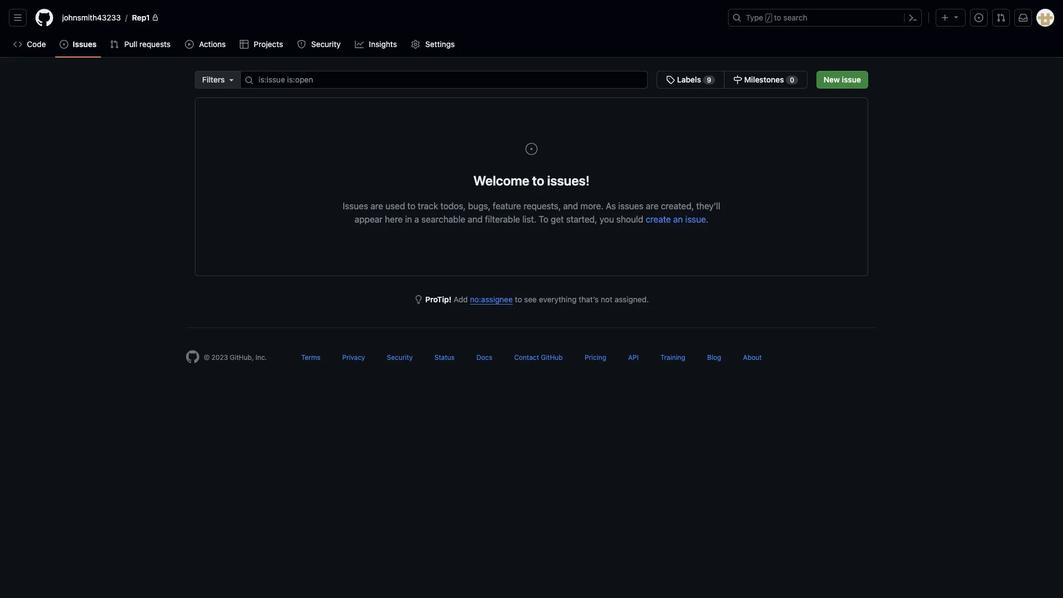 Task type: vqa. For each thing, say whether or not it's contained in the screenshot.
GitHub
yes



Task type: describe. For each thing, give the bounding box(es) containing it.
github
[[541, 354, 563, 361]]

pull requests
[[124, 40, 171, 49]]

about
[[743, 354, 762, 361]]

create an issue link
[[646, 214, 706, 224]]

pull requests link
[[105, 36, 176, 53]]

code image
[[13, 40, 22, 49]]

1 vertical spatial and
[[468, 214, 483, 224]]

contact github
[[514, 354, 563, 361]]

issues for issues are used to track todos, bugs, feature requests, and more. as issues are created, they'll appear here in a searchable and filterable list. to get started, you should
[[343, 200, 368, 211]]

issue opened image for welcome to issues!
[[525, 142, 538, 156]]

/ for type
[[767, 14, 771, 22]]

insights link
[[350, 36, 402, 53]]

tag image
[[666, 75, 675, 84]]

2 are from the left
[[646, 200, 659, 211]]

2023
[[212, 354, 228, 361]]

get
[[551, 214, 564, 224]]

protip!
[[425, 295, 452, 304]]

table image
[[240, 40, 249, 49]]

actions link
[[181, 36, 231, 53]]

assigned.
[[615, 295, 649, 304]]

list.
[[523, 214, 537, 224]]

no:assignee link
[[470, 295, 513, 304]]

filterable
[[485, 214, 520, 224]]

a
[[415, 214, 419, 224]]

1 vertical spatial issue
[[685, 214, 706, 224]]

lock image
[[152, 14, 159, 21]]

1 are from the left
[[371, 200, 383, 211]]

an
[[673, 214, 683, 224]]

training
[[661, 354, 686, 361]]

issue opened image for issues
[[59, 40, 68, 49]]

git pull request image for issue opened icon within the issues link
[[110, 40, 119, 49]]

everything
[[539, 295, 577, 304]]

appear
[[355, 214, 383, 224]]

contact
[[514, 354, 539, 361]]

created,
[[661, 200, 694, 211]]

play image
[[185, 40, 194, 49]]

0 horizontal spatial security link
[[293, 36, 346, 53]]

light bulb image
[[414, 295, 423, 304]]

should
[[617, 214, 643, 224]]

milestone image
[[734, 75, 742, 84]]

todos,
[[441, 200, 466, 211]]

about link
[[743, 354, 762, 361]]

blog link
[[707, 354, 721, 361]]

settings
[[425, 40, 455, 49]]

issues are used to track todos, bugs, feature requests, and more. as issues are created, they'll appear here in a searchable and filterable list. to get started, you should
[[343, 200, 721, 224]]

bugs,
[[468, 200, 491, 211]]

more.
[[581, 200, 604, 211]]

search image
[[245, 76, 254, 85]]

projects link
[[235, 36, 288, 53]]

used
[[386, 200, 405, 211]]

to inside issues are used to track todos, bugs, feature requests, and more. as issues are created, they'll appear here in a searchable and filterable list. to get started, you should
[[407, 200, 416, 211]]

1 horizontal spatial security
[[387, 354, 413, 361]]

type / to search
[[746, 13, 808, 22]]

welcome to issues!
[[474, 173, 590, 188]]

to
[[539, 214, 549, 224]]

none search field containing filters
[[195, 71, 808, 89]]

docs
[[477, 354, 492, 361]]

welcome
[[474, 173, 530, 188]]

in
[[405, 214, 412, 224]]

you
[[600, 214, 614, 224]]

0 vertical spatial and
[[563, 200, 578, 211]]

issues
[[618, 200, 644, 211]]

pricing
[[585, 354, 606, 361]]

blog
[[707, 354, 721, 361]]

see
[[524, 295, 537, 304]]

0 vertical spatial issue
[[842, 75, 861, 84]]

as
[[606, 200, 616, 211]]

create an issue .
[[646, 214, 709, 224]]

that's
[[579, 295, 599, 304]]

list containing johnsmith43233 /
[[58, 9, 722, 27]]

pricing link
[[585, 354, 606, 361]]

labels 9
[[675, 75, 711, 84]]

started,
[[566, 214, 597, 224]]

new
[[824, 75, 840, 84]]



Task type: locate. For each thing, give the bounding box(es) containing it.
1 vertical spatial security
[[387, 354, 413, 361]]

git pull request image left pull
[[110, 40, 119, 49]]

create
[[646, 214, 671, 224]]

0 horizontal spatial git pull request image
[[110, 40, 119, 49]]

None search field
[[195, 71, 808, 89]]

to
[[774, 13, 781, 22], [532, 173, 544, 188], [407, 200, 416, 211], [515, 295, 522, 304]]

/ right type
[[767, 14, 771, 22]]

0 vertical spatial issue opened image
[[975, 13, 984, 22]]

insights
[[369, 40, 397, 49]]

gear image
[[411, 40, 420, 49]]

filters
[[202, 75, 225, 84]]

0 vertical spatial triangle down image
[[952, 12, 961, 21]]

issue opened image right plus image
[[975, 13, 984, 22]]

issues
[[73, 40, 97, 49], [343, 200, 368, 211]]

milestones 0
[[742, 75, 794, 84]]

0 vertical spatial security link
[[293, 36, 346, 53]]

/
[[125, 13, 128, 22], [767, 14, 771, 22]]

requests
[[140, 40, 171, 49]]

issues up the appear
[[343, 200, 368, 211]]

notifications image
[[1019, 13, 1028, 22]]

issues link
[[55, 36, 101, 53]]

0 horizontal spatial issues
[[73, 40, 97, 49]]

triangle down image right plus image
[[952, 12, 961, 21]]

0 horizontal spatial /
[[125, 13, 128, 22]]

settings link
[[407, 36, 460, 53]]

inc.
[[256, 354, 267, 361]]

track
[[418, 200, 438, 211]]

©
[[204, 354, 210, 361]]

privacy link
[[342, 354, 365, 361]]

are up the appear
[[371, 200, 383, 211]]

actions
[[199, 40, 226, 49]]

issue right an
[[685, 214, 706, 224]]

issues inside issues are used to track todos, bugs, feature requests, and more. as issues are created, they'll appear here in a searchable and filterable list. to get started, you should
[[343, 200, 368, 211]]

issue element
[[657, 71, 808, 89]]

/ left rep1
[[125, 13, 128, 22]]

0 horizontal spatial homepage image
[[35, 9, 53, 27]]

type
[[746, 13, 763, 22]]

security right shield image
[[311, 40, 341, 49]]

security
[[311, 40, 341, 49], [387, 354, 413, 361]]

1 horizontal spatial and
[[563, 200, 578, 211]]

0
[[790, 76, 794, 84]]

rep1 link
[[128, 9, 163, 27]]

to up requests,
[[532, 173, 544, 188]]

homepage image up code
[[35, 9, 53, 27]]

are
[[371, 200, 383, 211], [646, 200, 659, 211]]

2 horizontal spatial issue opened image
[[975, 13, 984, 22]]

docs link
[[477, 354, 492, 361]]

github,
[[230, 354, 254, 361]]

requests,
[[524, 200, 561, 211]]

Search all issues text field
[[240, 71, 648, 89]]

0 horizontal spatial are
[[371, 200, 383, 211]]

/ inside type / to search
[[767, 14, 771, 22]]

new issue
[[824, 75, 861, 84]]

0 vertical spatial homepage image
[[35, 9, 53, 27]]

© 2023 github, inc.
[[204, 354, 267, 361]]

they'll
[[696, 200, 721, 211]]

and down bugs,
[[468, 214, 483, 224]]

issue right new
[[842, 75, 861, 84]]

privacy
[[342, 354, 365, 361]]

0 horizontal spatial issue
[[685, 214, 706, 224]]

issues down "johnsmith43233" link
[[73, 40, 97, 49]]

.
[[706, 214, 709, 224]]

add
[[454, 295, 468, 304]]

Issues search field
[[240, 71, 648, 89]]

1 horizontal spatial security link
[[387, 354, 413, 361]]

1 vertical spatial triangle down image
[[227, 75, 236, 84]]

1 horizontal spatial issue
[[842, 75, 861, 84]]

plus image
[[941, 13, 950, 22]]

johnsmith43233 link
[[58, 9, 125, 27]]

to left see
[[515, 295, 522, 304]]

issue opened image up welcome to issues! at the top of page
[[525, 142, 538, 156]]

command palette image
[[909, 13, 918, 22]]

1 horizontal spatial issue opened image
[[525, 142, 538, 156]]

security link left status
[[387, 354, 413, 361]]

milestones
[[745, 75, 784, 84]]

9
[[707, 76, 711, 84]]

0 vertical spatial security
[[311, 40, 341, 49]]

searchable
[[422, 214, 465, 224]]

issues!
[[547, 173, 590, 188]]

0 horizontal spatial issue opened image
[[59, 40, 68, 49]]

to up in
[[407, 200, 416, 211]]

feature
[[493, 200, 521, 211]]

johnsmith43233 /
[[62, 13, 128, 22]]

1 vertical spatial git pull request image
[[110, 40, 119, 49]]

triangle down image left search image
[[227, 75, 236, 84]]

1 horizontal spatial /
[[767, 14, 771, 22]]

2 vertical spatial issue opened image
[[525, 142, 538, 156]]

1 vertical spatial security link
[[387, 354, 413, 361]]

issue opened image
[[975, 13, 984, 22], [59, 40, 68, 49], [525, 142, 538, 156]]

search
[[784, 13, 808, 22]]

1 vertical spatial issues
[[343, 200, 368, 211]]

graph image
[[355, 40, 364, 49]]

1 horizontal spatial git pull request image
[[997, 13, 1006, 22]]

projects
[[254, 40, 283, 49]]

1 horizontal spatial homepage image
[[186, 350, 199, 364]]

contact github link
[[514, 354, 563, 361]]

pull
[[124, 40, 137, 49]]

homepage image
[[35, 9, 53, 27], [186, 350, 199, 364]]

here
[[385, 214, 403, 224]]

terms link
[[301, 354, 320, 361]]

/ for johnsmith43233
[[125, 13, 128, 22]]

labels
[[677, 75, 701, 84]]

homepage image left © in the bottom left of the page
[[186, 350, 199, 364]]

not
[[601, 295, 613, 304]]

1 vertical spatial homepage image
[[186, 350, 199, 364]]

to left search
[[774, 13, 781, 22]]

terms
[[301, 354, 320, 361]]

code
[[27, 40, 46, 49]]

security link
[[293, 36, 346, 53], [387, 354, 413, 361]]

/ inside 'johnsmith43233 /'
[[125, 13, 128, 22]]

git pull request image
[[997, 13, 1006, 22], [110, 40, 119, 49]]

triangle down image inside filters popup button
[[227, 75, 236, 84]]

rep1
[[132, 13, 150, 22]]

0 vertical spatial issues
[[73, 40, 97, 49]]

0 horizontal spatial security
[[311, 40, 341, 49]]

git pull request image inside pull requests link
[[110, 40, 119, 49]]

list
[[58, 9, 722, 27]]

1 horizontal spatial issues
[[343, 200, 368, 211]]

filters button
[[195, 71, 241, 89]]

no:assignee
[[470, 295, 513, 304]]

issue opened image inside issues link
[[59, 40, 68, 49]]

api
[[628, 354, 639, 361]]

are up create at top right
[[646, 200, 659, 211]]

triangle down image
[[952, 12, 961, 21], [227, 75, 236, 84]]

protip! add no:assignee to see everything that's not assigned.
[[425, 295, 649, 304]]

status
[[435, 354, 455, 361]]

status link
[[435, 354, 455, 361]]

and
[[563, 200, 578, 211], [468, 214, 483, 224]]

1 horizontal spatial are
[[646, 200, 659, 211]]

0 vertical spatial git pull request image
[[997, 13, 1006, 22]]

code link
[[9, 36, 51, 53]]

issue opened image right code
[[59, 40, 68, 49]]

0 horizontal spatial triangle down image
[[227, 75, 236, 84]]

security link left graph icon
[[293, 36, 346, 53]]

git pull request image for the right issue opened icon
[[997, 13, 1006, 22]]

new issue link
[[817, 71, 868, 89]]

issues for issues
[[73, 40, 97, 49]]

git pull request image left notifications image
[[997, 13, 1006, 22]]

0 horizontal spatial and
[[468, 214, 483, 224]]

1 vertical spatial issue opened image
[[59, 40, 68, 49]]

johnsmith43233
[[62, 13, 121, 22]]

api link
[[628, 354, 639, 361]]

1 horizontal spatial triangle down image
[[952, 12, 961, 21]]

shield image
[[297, 40, 306, 49]]

security left status
[[387, 354, 413, 361]]

and up started,
[[563, 200, 578, 211]]



